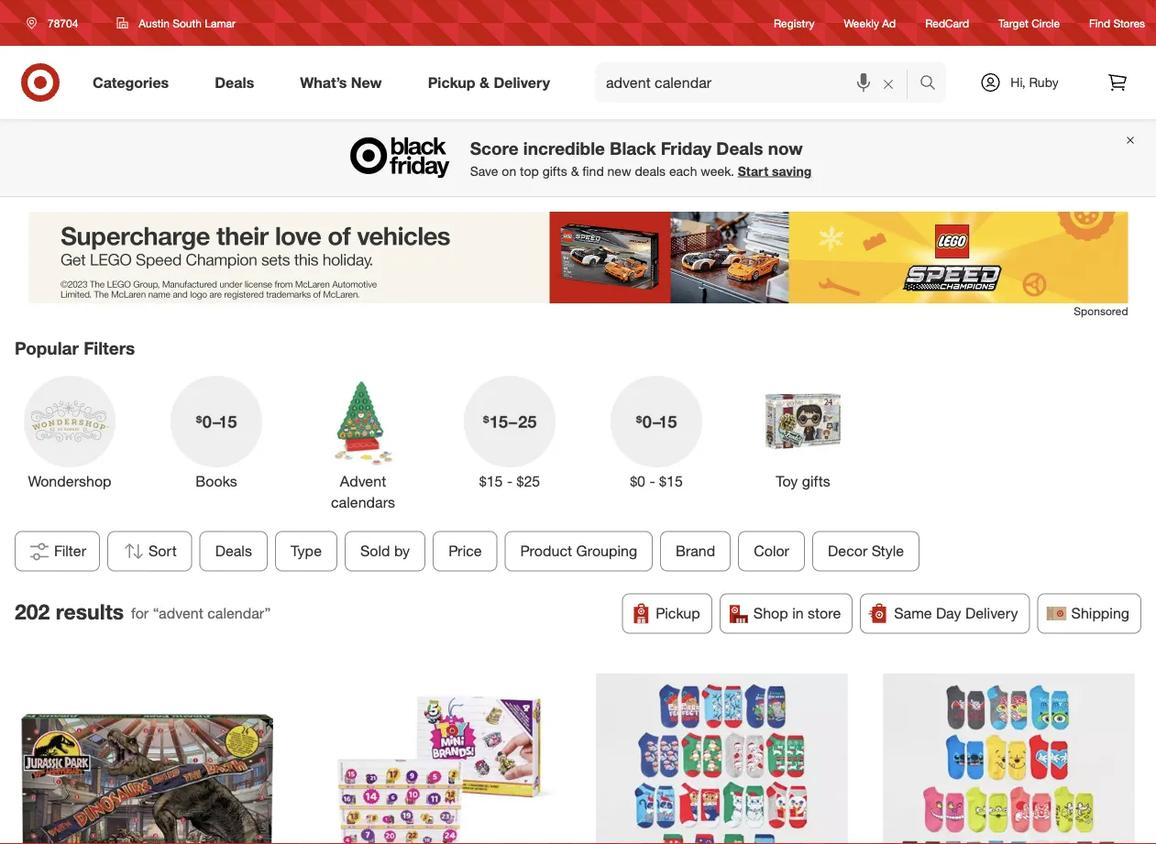 Task type: vqa. For each thing, say whether or not it's contained in the screenshot.
Toy
yes



Task type: locate. For each thing, give the bounding box(es) containing it.
women's disney 100th anniversary 15 days of socks advent calendar - assorted colors 4-10 image
[[883, 674, 1135, 845], [883, 674, 1135, 845]]

sold
[[360, 543, 390, 560]]

what's new
[[300, 73, 382, 91]]

0 horizontal spatial gifts
[[543, 163, 567, 179]]

sold by button
[[345, 532, 426, 572]]

week.
[[701, 163, 735, 179]]

shipping
[[1072, 605, 1130, 623]]

weekly ad link
[[844, 15, 896, 31]]

1 horizontal spatial $15
[[660, 473, 683, 491]]

delivery up the score
[[494, 73, 550, 91]]

categories link
[[77, 62, 192, 103]]

find stores link
[[1090, 15, 1146, 31]]

gifts inside score incredible black friday deals now save on top gifts & find new deals each week. start saving
[[543, 163, 567, 179]]

day
[[936, 605, 962, 623]]

advertisement region
[[28, 212, 1129, 304]]

same
[[894, 605, 932, 623]]

results
[[56, 599, 124, 625]]

deals up 'start' at the top of the page
[[717, 138, 763, 159]]

grouping
[[577, 543, 638, 560]]

deals up calendar"
[[215, 543, 252, 560]]

each
[[669, 163, 697, 179]]

$15 - $25
[[479, 473, 540, 491]]

calendar"
[[207, 605, 271, 623]]

$15 left $25
[[479, 473, 503, 491]]

2 - from the left
[[650, 473, 655, 491]]

2 vertical spatial deals
[[215, 543, 252, 560]]

deals button
[[200, 532, 268, 572]]

decor style button
[[813, 532, 920, 572]]

advent calendars link
[[308, 372, 418, 513]]

1 - from the left
[[507, 473, 513, 491]]

delivery inside same day delivery button
[[966, 605, 1019, 623]]

1 vertical spatial deals
[[717, 138, 763, 159]]

&
[[480, 73, 490, 91], [571, 163, 579, 179]]

1 vertical spatial &
[[571, 163, 579, 179]]

gifts down incredible
[[543, 163, 567, 179]]

$15 right $0
[[660, 473, 683, 491]]

$0 - $15
[[630, 473, 683, 491]]

popular filters
[[15, 338, 135, 359]]

jurassic world 30th anniversary holiday advent calendar mini figure set (target exclusive) image
[[22, 674, 273, 845], [22, 674, 273, 845]]

1 vertical spatial delivery
[[966, 605, 1019, 623]]

pickup inside button
[[656, 605, 700, 623]]

0 vertical spatial pickup
[[428, 73, 476, 91]]

1 horizontal spatial -
[[650, 473, 655, 491]]

sponsored
[[1074, 304, 1129, 318]]

pickup & delivery link
[[412, 62, 573, 103]]

sort
[[149, 543, 177, 560]]

advent
[[340, 473, 386, 491]]

what's new link
[[285, 62, 405, 103]]

1 horizontal spatial pickup
[[656, 605, 700, 623]]

-
[[507, 473, 513, 491], [650, 473, 655, 491]]

1 horizontal spatial &
[[571, 163, 579, 179]]

1 horizontal spatial delivery
[[966, 605, 1019, 623]]

calendars
[[331, 494, 395, 512]]

for
[[131, 605, 149, 623]]

delivery right day
[[966, 605, 1019, 623]]

target circle link
[[999, 15, 1060, 31]]

women's holiday cats 15 days of socks advent calendar - assorted colors 4-10 image
[[596, 674, 848, 845], [596, 674, 848, 845]]

5 surprise toy mini brands global series 3 advent calendar image
[[309, 674, 560, 845], [309, 674, 560, 845]]

books
[[196, 473, 237, 491]]

filters
[[84, 338, 135, 359]]

delivery
[[494, 73, 550, 91], [966, 605, 1019, 623]]

0 horizontal spatial $15
[[479, 473, 503, 491]]

color button
[[739, 532, 805, 572]]

pickup down brand button
[[656, 605, 700, 623]]

sort button
[[107, 532, 192, 572]]

78704 button
[[15, 6, 98, 39]]

- left $25
[[507, 473, 513, 491]]

0 horizontal spatial -
[[507, 473, 513, 491]]

$25
[[517, 473, 540, 491]]

same day delivery button
[[860, 594, 1030, 634]]

0 vertical spatial delivery
[[494, 73, 550, 91]]

saving
[[772, 163, 812, 179]]

$15
[[479, 473, 503, 491], [660, 473, 683, 491]]

1 vertical spatial pickup
[[656, 605, 700, 623]]

deals inside button
[[215, 543, 252, 560]]

0 vertical spatial deals
[[215, 73, 254, 91]]

redcard link
[[926, 15, 969, 31]]

78704
[[48, 16, 78, 30]]

gifts right toy on the bottom right of page
[[802, 473, 831, 491]]

target circle
[[999, 16, 1060, 30]]

south
[[173, 16, 202, 30]]

shop in store button
[[720, 594, 853, 634]]

product grouping button
[[505, 532, 653, 572]]

& up the score
[[480, 73, 490, 91]]

delivery for pickup & delivery
[[494, 73, 550, 91]]

type
[[291, 543, 322, 560]]

deals down the lamar
[[215, 73, 254, 91]]

registry link
[[774, 15, 815, 31]]

0 horizontal spatial &
[[480, 73, 490, 91]]

202
[[15, 599, 50, 625]]

1 vertical spatial gifts
[[802, 473, 831, 491]]

decor
[[828, 543, 868, 560]]

0 horizontal spatial pickup
[[428, 73, 476, 91]]

delivery inside pickup & delivery link
[[494, 73, 550, 91]]

& left find
[[571, 163, 579, 179]]

- right $0
[[650, 473, 655, 491]]

gifts
[[543, 163, 567, 179], [802, 473, 831, 491]]

deals link
[[199, 62, 277, 103]]

0 vertical spatial gifts
[[543, 163, 567, 179]]

top
[[520, 163, 539, 179]]

0 horizontal spatial delivery
[[494, 73, 550, 91]]

stores
[[1114, 16, 1146, 30]]

sold by
[[360, 543, 410, 560]]

$0
[[630, 473, 646, 491]]

black
[[610, 138, 656, 159]]

decor style
[[828, 543, 905, 560]]

pickup up the score
[[428, 73, 476, 91]]



Task type: describe. For each thing, give the bounding box(es) containing it.
toy gifts link
[[748, 372, 858, 492]]

- for $0
[[650, 473, 655, 491]]

redcard
[[926, 16, 969, 30]]

now
[[768, 138, 803, 159]]

search button
[[912, 62, 956, 106]]

1 $15 from the left
[[479, 473, 503, 491]]

hi,
[[1011, 74, 1026, 90]]

ruby
[[1029, 74, 1059, 90]]

ad
[[883, 16, 896, 30]]

What can we help you find? suggestions appear below search field
[[595, 62, 924, 103]]

toy gifts
[[776, 473, 831, 491]]

& inside score incredible black friday deals now save on top gifts & find new deals each week. start saving
[[571, 163, 579, 179]]

advent calendars
[[331, 473, 395, 512]]

color
[[754, 543, 790, 560]]

1 horizontal spatial gifts
[[802, 473, 831, 491]]

categories
[[93, 73, 169, 91]]

lamar
[[205, 16, 236, 30]]

circle
[[1032, 16, 1060, 30]]

2 $15 from the left
[[660, 473, 683, 491]]

shop in store
[[754, 605, 841, 623]]

delivery for same day delivery
[[966, 605, 1019, 623]]

pickup button
[[622, 594, 712, 634]]

austin
[[139, 16, 169, 30]]

pickup for pickup & delivery
[[428, 73, 476, 91]]

austin south lamar
[[139, 16, 236, 30]]

type button
[[275, 532, 338, 572]]

deals
[[635, 163, 666, 179]]

product
[[521, 543, 573, 560]]

deals inside score incredible black friday deals now save on top gifts & find new deals each week. start saving
[[717, 138, 763, 159]]

deals for the deals link
[[215, 73, 254, 91]]

brand
[[676, 543, 716, 560]]

search
[[912, 75, 956, 93]]

find
[[583, 163, 604, 179]]

same day delivery
[[894, 605, 1019, 623]]

by
[[394, 543, 410, 560]]

price
[[449, 543, 482, 560]]

deals for the deals button
[[215, 543, 252, 560]]

in
[[793, 605, 804, 623]]

weekly ad
[[844, 16, 896, 30]]

hi, ruby
[[1011, 74, 1059, 90]]

"advent
[[153, 605, 203, 623]]

find stores
[[1090, 16, 1146, 30]]

shop
[[754, 605, 788, 623]]

pickup & delivery
[[428, 73, 550, 91]]

shipping button
[[1038, 594, 1142, 634]]

0 vertical spatial &
[[480, 73, 490, 91]]

registry
[[774, 16, 815, 30]]

toy
[[776, 473, 798, 491]]

- for $15
[[507, 473, 513, 491]]

style
[[872, 543, 905, 560]]

pickup for pickup
[[656, 605, 700, 623]]

popular
[[15, 338, 79, 359]]

$0 - $15 link
[[602, 372, 712, 492]]

what's
[[300, 73, 347, 91]]

find
[[1090, 16, 1111, 30]]

save
[[470, 163, 498, 179]]

price button
[[433, 532, 498, 572]]

new
[[351, 73, 382, 91]]

target
[[999, 16, 1029, 30]]

score
[[470, 138, 519, 159]]

store
[[808, 605, 841, 623]]

incredible
[[524, 138, 605, 159]]

202 results for "advent calendar"
[[15, 599, 271, 625]]

product grouping
[[521, 543, 638, 560]]

score incredible black friday deals now save on top gifts & find new deals each week. start saving
[[470, 138, 812, 179]]

wondershop
[[28, 473, 112, 491]]

start
[[738, 163, 769, 179]]

books link
[[161, 372, 271, 492]]

filter button
[[15, 532, 100, 572]]

friday
[[661, 138, 712, 159]]

$15 - $25 link
[[455, 372, 565, 492]]

weekly
[[844, 16, 880, 30]]

new
[[608, 163, 631, 179]]

filter
[[54, 543, 86, 560]]

on
[[502, 163, 517, 179]]



